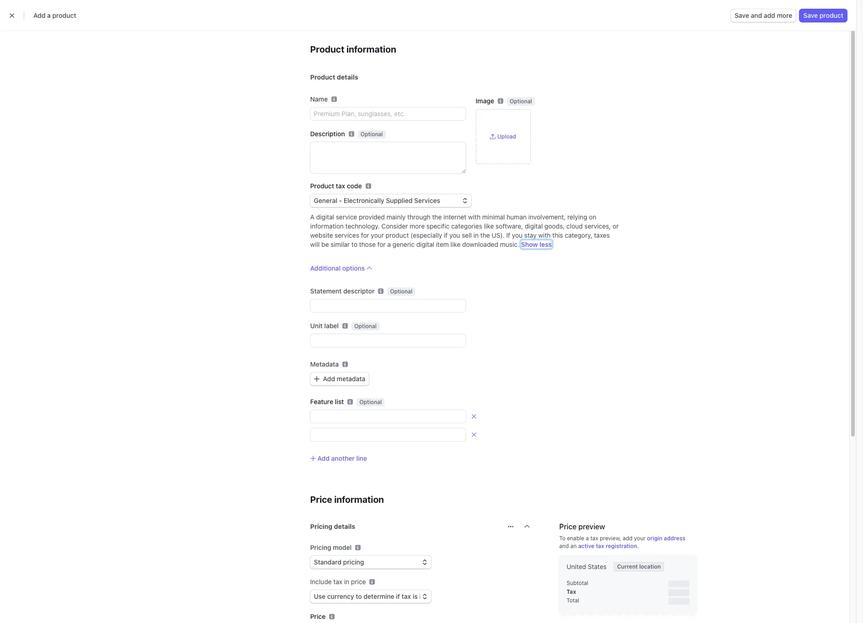 Task type: describe. For each thing, give the bounding box(es) containing it.
1 vertical spatial with
[[538, 231, 551, 239]]

and inside button
[[751, 11, 762, 19]]

add for add another line
[[317, 454, 330, 462]]

test
[[732, 25, 744, 33]]

0 horizontal spatial in
[[344, 578, 349, 586]]

0 horizontal spatial product
[[52, 11, 76, 19]]

pricing for pricing model
[[310, 543, 331, 551]]

1 horizontal spatial digital
[[416, 240, 434, 248]]

information for price
[[334, 494, 384, 505]]

sell
[[462, 231, 472, 239]]

optional for unit label
[[354, 323, 377, 330]]

optional for feature list
[[359, 399, 382, 405]]

metadata
[[310, 360, 339, 368]]

total
[[567, 597, 579, 604]]

.
[[637, 543, 639, 549]]

more inside button
[[777, 11, 792, 19]]

2 you from the left
[[512, 231, 523, 239]]

notifications image
[[734, 6, 741, 14]]

billing link
[[250, 24, 278, 35]]

product for product details
[[310, 73, 335, 81]]

list
[[335, 398, 344, 405]]

more
[[355, 25, 371, 33]]

2 horizontal spatial digital
[[525, 222, 543, 230]]

general
[[314, 197, 337, 204]]

to
[[559, 535, 565, 542]]

states
[[588, 563, 607, 570]]

preview
[[578, 522, 605, 531]]

details for product details
[[337, 73, 358, 81]]

on
[[589, 213, 596, 221]]

show less
[[521, 240, 552, 248]]

model
[[333, 543, 352, 551]]

address
[[664, 535, 685, 542]]

Premium Plan, sunglasses, etc. text field
[[310, 107, 466, 120]]

general - electronically supplied services
[[314, 197, 440, 204]]

1 horizontal spatial the
[[480, 231, 490, 239]]

new business button
[[60, 4, 123, 16]]

service
[[336, 213, 357, 221]]

1 you from the left
[[449, 231, 460, 239]]

through
[[407, 213, 430, 221]]

additional options
[[310, 264, 365, 272]]

reports link
[[280, 24, 312, 35]]

price for price information
[[310, 494, 332, 505]]

0 horizontal spatial with
[[468, 213, 480, 221]]

consider
[[381, 222, 408, 230]]

cloud
[[566, 222, 583, 230]]

business
[[90, 7, 113, 14]]

products
[[216, 25, 244, 33]]

customers link
[[168, 24, 210, 35]]

another
[[331, 454, 355, 462]]

0 horizontal spatial a
[[47, 11, 51, 19]]

website
[[310, 231, 333, 239]]

unit label
[[310, 322, 339, 330]]

to
[[351, 240, 357, 248]]

this
[[552, 231, 563, 239]]

info element
[[355, 545, 361, 550]]

generic
[[392, 240, 415, 248]]

and inside the price preview to enable a tax preview, add your origin address and an active tax registration .
[[559, 543, 569, 549]]

preview,
[[600, 535, 621, 542]]

tax
[[567, 588, 576, 595]]

an
[[570, 543, 577, 549]]

billing
[[255, 25, 273, 33]]

statement descriptor
[[310, 287, 374, 295]]

stay
[[524, 231, 536, 239]]

product inside a digital service provided mainly through the internet with minimal human involvement, relying on information technology. consider more specific categories like software, digital goods, cloud services, or website services for your product (especially if you sell in the us). if you stay with this category, taxes will be similar to those for a generic digital item like downloaded music.
[[386, 231, 409, 239]]

a
[[310, 213, 314, 221]]

include
[[310, 578, 332, 586]]

those
[[359, 240, 376, 248]]

optional for description
[[360, 131, 383, 138]]

mainly
[[386, 213, 406, 221]]

current
[[617, 563, 638, 570]]

show
[[521, 240, 538, 248]]

product inside save product button
[[820, 11, 843, 19]]

home
[[65, 25, 83, 33]]

supplied
[[386, 197, 413, 204]]

location
[[639, 563, 661, 570]]

provided
[[359, 213, 385, 221]]

software,
[[496, 222, 523, 230]]

payments link
[[89, 24, 128, 35]]

connect link
[[314, 24, 349, 35]]

categories
[[451, 222, 482, 230]]

product details
[[310, 73, 358, 81]]

category,
[[565, 231, 592, 239]]

connect
[[319, 25, 344, 33]]

code
[[347, 182, 362, 190]]

0 horizontal spatial like
[[451, 240, 460, 248]]

general - electronically supplied services button
[[310, 194, 471, 207]]

tax right include
[[333, 578, 342, 586]]

origin
[[647, 535, 662, 542]]

services
[[414, 197, 440, 204]]

product for product information
[[310, 44, 344, 54]]

balances
[[134, 25, 162, 33]]

feature
[[310, 398, 333, 405]]

save and add more button
[[731, 9, 796, 22]]

a inside the price preview to enable a tax preview, add your origin address and an active tax registration .
[[586, 535, 589, 542]]

your inside the price preview to enable a tax preview, add your origin address and an active tax registration .
[[634, 535, 645, 542]]

include tax in price
[[310, 578, 366, 586]]

pricing for pricing details
[[310, 522, 332, 530]]

will
[[310, 240, 320, 248]]



Task type: vqa. For each thing, say whether or not it's contained in the screenshot.
"Blue"
no



Task type: locate. For each thing, give the bounding box(es) containing it.
information up website
[[310, 222, 344, 230]]

optional for image
[[510, 98, 532, 105]]

descriptor
[[343, 287, 374, 295]]

save and add more
[[735, 11, 792, 19]]

1 horizontal spatial like
[[484, 222, 494, 230]]

0 vertical spatial information
[[346, 44, 396, 54]]

0 vertical spatial price
[[310, 494, 332, 505]]

1 horizontal spatial you
[[512, 231, 523, 239]]

save for save product
[[803, 11, 818, 19]]

0 vertical spatial add
[[33, 11, 45, 19]]

metadata
[[337, 375, 365, 383]]

2 product from the top
[[310, 73, 335, 81]]

save product
[[803, 11, 843, 19]]

add
[[33, 11, 45, 19], [323, 375, 335, 383], [317, 454, 330, 462]]

like down minimal
[[484, 222, 494, 230]]

test mode
[[732, 25, 763, 33]]

1 vertical spatial like
[[451, 240, 460, 248]]

1 vertical spatial in
[[344, 578, 349, 586]]

(especially
[[411, 231, 442, 239]]

1 horizontal spatial in
[[473, 231, 479, 239]]

None text field
[[310, 142, 466, 173], [310, 334, 466, 347], [310, 410, 466, 423], [310, 142, 466, 173], [310, 334, 466, 347], [310, 410, 466, 423]]

0 vertical spatial details
[[337, 73, 358, 81]]

0 vertical spatial like
[[484, 222, 494, 230]]

details up 'model'
[[334, 522, 355, 530]]

information up pricing details
[[334, 494, 384, 505]]

1 save from the left
[[735, 11, 749, 19]]

0 horizontal spatial the
[[432, 213, 442, 221]]

information
[[346, 44, 396, 54], [310, 222, 344, 230], [334, 494, 384, 505]]

price inside the price preview to enable a tax preview, add your origin address and an active tax registration .
[[559, 522, 577, 531]]

in left price
[[344, 578, 349, 586]]

digital down (especially
[[416, 240, 434, 248]]

add another line
[[317, 454, 367, 462]]

add left another
[[317, 454, 330, 462]]

1 horizontal spatial save
[[803, 11, 818, 19]]

services
[[335, 231, 359, 239]]

1 horizontal spatial add
[[764, 11, 775, 19]]

save product button
[[800, 9, 847, 22]]

1 vertical spatial your
[[634, 535, 645, 542]]

0 horizontal spatial save
[[735, 11, 749, 19]]

2 vertical spatial digital
[[416, 240, 434, 248]]

0 horizontal spatial add
[[623, 535, 632, 542]]

or
[[613, 222, 619, 230]]

services,
[[584, 222, 611, 230]]

2 horizontal spatial product
[[820, 11, 843, 19]]

add right notifications 'icon'
[[764, 11, 775, 19]]

1 vertical spatial pricing
[[310, 543, 331, 551]]

price up 'to'
[[559, 522, 577, 531]]

1 pricing from the top
[[310, 522, 332, 530]]

downloaded
[[462, 240, 498, 248]]

in right sell
[[473, 231, 479, 239]]

show less button
[[521, 240, 552, 248]]

product information
[[310, 44, 396, 54]]

tax up active
[[590, 535, 598, 542]]

tab list
[[60, 68, 778, 85]]

None text field
[[310, 299, 466, 312], [310, 428, 466, 441], [310, 299, 466, 312], [310, 428, 466, 441]]

details inside button
[[334, 522, 355, 530]]

add up registration
[[623, 535, 632, 542]]

digital right a
[[316, 213, 334, 221]]

details down product information
[[337, 73, 358, 81]]

a left generic
[[387, 240, 391, 248]]

taxes
[[594, 231, 610, 239]]

optional down premium plan, sunglasses, etc. text field
[[360, 131, 383, 138]]

electronically
[[344, 197, 384, 204]]

product tax code
[[310, 182, 362, 190]]

reports
[[284, 25, 308, 33]]

1 vertical spatial and
[[559, 543, 569, 549]]

1 product from the top
[[310, 44, 344, 54]]

price down include
[[310, 613, 326, 620]]

1 vertical spatial add
[[323, 375, 335, 383]]

0 vertical spatial for
[[361, 231, 369, 239]]

2 vertical spatial add
[[317, 454, 330, 462]]

pricing model
[[310, 543, 352, 551]]

enable
[[567, 535, 584, 542]]

0 vertical spatial more
[[777, 11, 792, 19]]

image
[[476, 97, 494, 105]]

1 vertical spatial product
[[310, 73, 335, 81]]

1 vertical spatial for
[[377, 240, 386, 248]]

1 horizontal spatial for
[[377, 240, 386, 248]]

products link
[[212, 24, 248, 35]]

name
[[310, 95, 328, 103]]

add for add a product
[[33, 11, 45, 19]]

internet
[[443, 213, 466, 221]]

digital
[[316, 213, 334, 221], [525, 222, 543, 230], [416, 240, 434, 248]]

info image
[[355, 545, 361, 550]]

you
[[449, 231, 460, 239], [512, 231, 523, 239]]

product for product tax code
[[310, 182, 334, 190]]

current location
[[617, 563, 661, 570]]

1 horizontal spatial and
[[751, 11, 762, 19]]

registration
[[606, 543, 637, 549]]

price for price preview to enable a tax preview, add your origin address and an active tax registration .
[[559, 522, 577, 531]]

1 vertical spatial the
[[480, 231, 490, 239]]

customers
[[173, 25, 205, 33]]

add inside save and add more button
[[764, 11, 775, 19]]

save
[[735, 11, 749, 19], [803, 11, 818, 19]]

more down through on the top left
[[410, 222, 425, 230]]

price information
[[310, 494, 384, 505]]

add metadata
[[323, 375, 365, 383]]

price for price
[[310, 613, 326, 620]]

with up less
[[538, 231, 551, 239]]

if
[[444, 231, 448, 239]]

0 vertical spatial the
[[432, 213, 442, 221]]

1 vertical spatial price
[[559, 522, 577, 531]]

pricing left 'model'
[[310, 543, 331, 551]]

0 horizontal spatial you
[[449, 231, 460, 239]]

2 vertical spatial product
[[310, 182, 334, 190]]

us).
[[492, 231, 505, 239]]

like right item
[[451, 240, 460, 248]]

optional down metadata on the bottom left
[[359, 399, 382, 405]]

statement
[[310, 287, 342, 295]]

2 horizontal spatial a
[[586, 535, 589, 542]]

description
[[310, 130, 345, 138]]

0 horizontal spatial for
[[361, 231, 369, 239]]

active
[[578, 543, 594, 549]]

information inside a digital service provided mainly through the internet with minimal human involvement, relying on information technology. consider more specific categories like software, digital goods, cloud services, or website services for your product (especially if you sell in the us). if you stay with this category, taxes will be similar to those for a generic digital item like downloaded music.
[[310, 222, 344, 230]]

pricing details button
[[305, 517, 502, 534]]

0 vertical spatial digital
[[316, 213, 334, 221]]

price up pricing details
[[310, 494, 332, 505]]

a up active
[[586, 535, 589, 542]]

relying
[[567, 213, 587, 221]]

specific
[[426, 222, 449, 230]]

more left save product
[[777, 11, 792, 19]]

1 horizontal spatial with
[[538, 231, 551, 239]]

for
[[361, 231, 369, 239], [377, 240, 386, 248]]

2 pricing from the top
[[310, 543, 331, 551]]

upload button
[[490, 133, 516, 140]]

1 vertical spatial digital
[[525, 222, 543, 230]]

1 vertical spatial information
[[310, 222, 344, 230]]

the up specific in the top of the page
[[432, 213, 442, 221]]

0 vertical spatial in
[[473, 231, 479, 239]]

new business
[[77, 7, 113, 14]]

product up name
[[310, 73, 335, 81]]

optional for statement descriptor
[[390, 288, 412, 295]]

a left new on the top left of the page
[[47, 11, 51, 19]]

and up the mode
[[751, 11, 762, 19]]

information for product
[[346, 44, 396, 54]]

music.
[[500, 240, 519, 248]]

tax left code
[[336, 182, 345, 190]]

optional right 'label'
[[354, 323, 377, 330]]

information down more button
[[346, 44, 396, 54]]

optional right image
[[510, 98, 532, 105]]

1 horizontal spatial your
[[634, 535, 645, 542]]

minimal
[[482, 213, 505, 221]]

with up categories
[[468, 213, 480, 221]]

pricing details
[[310, 522, 355, 530]]

home link
[[60, 24, 87, 35]]

save for save and add more
[[735, 11, 749, 19]]

add for add metadata
[[323, 375, 335, 383]]

a inside a digital service provided mainly through the internet with minimal human involvement, relying on information technology. consider more specific categories like software, digital goods, cloud services, or website services for your product (especially if you sell in the us). if you stay with this category, taxes will be similar to those for a generic digital item like downloaded music.
[[387, 240, 391, 248]]

1 vertical spatial add
[[623, 535, 632, 542]]

label
[[324, 322, 339, 330]]

svg image
[[314, 376, 319, 382]]

0 horizontal spatial more
[[410, 222, 425, 230]]

add metadata button
[[310, 373, 369, 385]]

add left new on the top left of the page
[[33, 11, 45, 19]]

pricing
[[310, 522, 332, 530], [310, 543, 331, 551]]

0 vertical spatial your
[[371, 231, 384, 239]]

feature list
[[310, 398, 344, 405]]

product up general at top
[[310, 182, 334, 190]]

options
[[342, 264, 365, 272]]

svg image
[[508, 524, 513, 529]]

product down connect link
[[310, 44, 344, 54]]

pricing inside button
[[310, 522, 332, 530]]

1 vertical spatial more
[[410, 222, 425, 230]]

for right those
[[377, 240, 386, 248]]

1 horizontal spatial product
[[386, 231, 409, 239]]

line
[[356, 454, 367, 462]]

upload
[[497, 133, 516, 140]]

2 vertical spatial information
[[334, 494, 384, 505]]

for up those
[[361, 231, 369, 239]]

additional options button
[[310, 264, 372, 273]]

unit
[[310, 322, 323, 330]]

1 horizontal spatial more
[[777, 11, 792, 19]]

0 horizontal spatial digital
[[316, 213, 334, 221]]

2 vertical spatial a
[[586, 535, 589, 542]]

0 vertical spatial a
[[47, 11, 51, 19]]

your inside a digital service provided mainly through the internet with minimal human involvement, relying on information technology. consider more specific categories like software, digital goods, cloud services, or website services for your product (especially if you sell in the us). if you stay with this category, taxes will be similar to those for a generic digital item like downloaded music.
[[371, 231, 384, 239]]

0 horizontal spatial your
[[371, 231, 384, 239]]

1 vertical spatial details
[[334, 522, 355, 530]]

0 vertical spatial with
[[468, 213, 480, 221]]

optional right 'descriptor'
[[390, 288, 412, 295]]

add another line button
[[310, 454, 367, 463]]

price preview to enable a tax preview, add your origin address and an active tax registration .
[[559, 522, 685, 549]]

the up downloaded on the top right
[[480, 231, 490, 239]]

0 vertical spatial and
[[751, 11, 762, 19]]

digital up stay
[[525, 222, 543, 230]]

price
[[351, 578, 366, 586]]

pricing up pricing model
[[310, 522, 332, 530]]

more
[[777, 11, 792, 19], [410, 222, 425, 230]]

0 vertical spatial add
[[764, 11, 775, 19]]

your up those
[[371, 231, 384, 239]]

1 horizontal spatial a
[[387, 240, 391, 248]]

your up the . in the right bottom of the page
[[634, 535, 645, 542]]

involvement,
[[528, 213, 566, 221]]

your
[[371, 231, 384, 239], [634, 535, 645, 542]]

tax down preview,
[[596, 543, 604, 549]]

2 save from the left
[[803, 11, 818, 19]]

save inside button
[[803, 11, 818, 19]]

human
[[507, 213, 527, 221]]

active tax registration link
[[578, 543, 637, 549]]

add right svg image
[[323, 375, 335, 383]]

a digital service provided mainly through the internet with minimal human involvement, relying on information technology. consider more specific categories like software, digital goods, cloud services, or website services for your product (especially if you sell in the us). if you stay with this category, taxes will be similar to those for a generic digital item like downloaded music.
[[310, 213, 619, 248]]

add inside the price preview to enable a tax preview, add your origin address and an active tax registration .
[[623, 535, 632, 542]]

0 vertical spatial product
[[310, 44, 344, 54]]

and down 'to'
[[559, 543, 569, 549]]

more inside a digital service provided mainly through the internet with minimal human involvement, relying on information technology. consider more specific categories like software, digital goods, cloud services, or website services for your product (especially if you sell in the us). if you stay with this category, taxes will be similar to those for a generic digital item like downloaded music.
[[410, 222, 425, 230]]

subtotal
[[567, 580, 588, 586]]

3 product from the top
[[310, 182, 334, 190]]

add a product
[[33, 11, 76, 19]]

details for pricing details
[[334, 522, 355, 530]]

mode
[[746, 25, 763, 33]]

in inside a digital service provided mainly through the internet with minimal human involvement, relying on information technology. consider more specific categories like software, digital goods, cloud services, or website services for your product (especially if you sell in the us). if you stay with this category, taxes will be similar to those for a generic digital item like downloaded music.
[[473, 231, 479, 239]]

save inside button
[[735, 11, 749, 19]]

2 vertical spatial price
[[310, 613, 326, 620]]

more button
[[351, 24, 384, 35]]

technology.
[[345, 222, 380, 230]]

0 horizontal spatial and
[[559, 543, 569, 549]]

1 vertical spatial a
[[387, 240, 391, 248]]

0 vertical spatial pricing
[[310, 522, 332, 530]]



